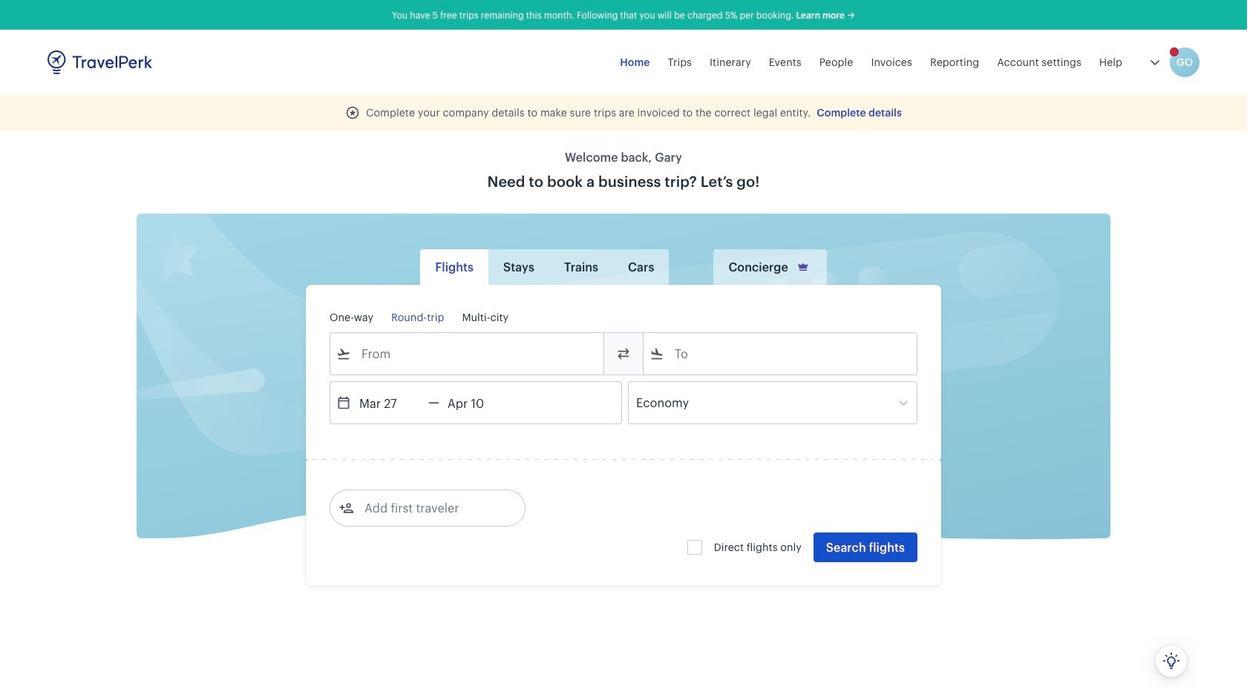 Task type: describe. For each thing, give the bounding box(es) containing it.
Depart text field
[[351, 382, 428, 424]]

Add first traveler search field
[[354, 497, 509, 521]]

From search field
[[351, 342, 584, 366]]



Task type: locate. For each thing, give the bounding box(es) containing it.
Return text field
[[439, 382, 517, 424]]

To search field
[[665, 342, 898, 366]]



